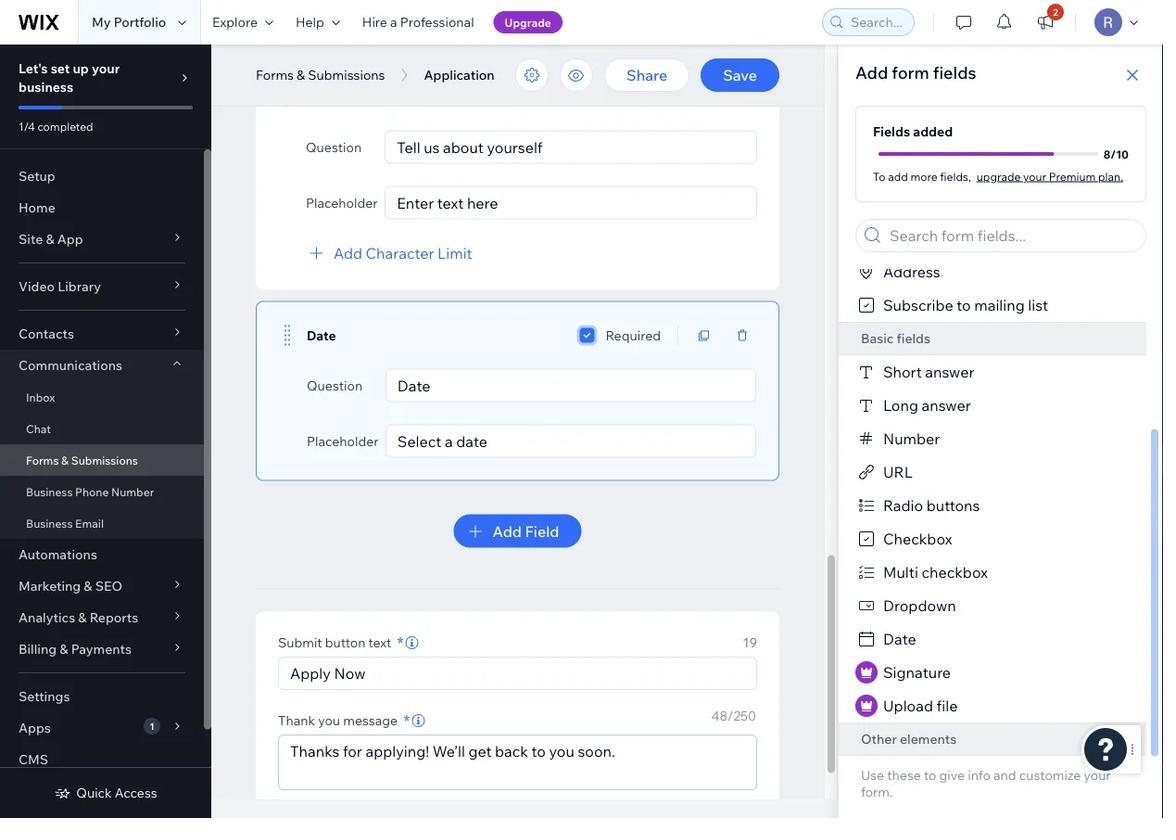 Task type: locate. For each thing, give the bounding box(es) containing it.
0 vertical spatial your
[[92, 60, 120, 77]]

1 horizontal spatial to
[[957, 296, 972, 314]]

0 vertical spatial /
[[1111, 147, 1117, 161]]

& left the seo in the left of the page
[[84, 578, 92, 594]]

video
[[19, 278, 55, 294]]

business for business phone number
[[26, 485, 73, 499]]

quick
[[76, 785, 112, 801]]

1 vertical spatial to
[[925, 767, 937, 783]]

let's
[[19, 60, 48, 77]]

placeholder for date
[[307, 433, 379, 449]]

0 vertical spatial question
[[306, 139, 362, 155]]

add left field
[[493, 522, 522, 540]]

add for add field
[[493, 522, 522, 540]]

automations
[[19, 546, 97, 562]]

& for 'marketing & seo' popup button
[[84, 578, 92, 594]]

subscribe to mailing list
[[884, 296, 1049, 314]]

0 horizontal spatial long
[[306, 89, 337, 105]]

& for site & app dropdown button
[[46, 231, 54, 247]]

thank
[[278, 712, 315, 729]]

business up automations
[[26, 516, 73, 530]]

None checkbox
[[580, 324, 595, 346]]

contacts
[[19, 326, 74, 342]]

answer
[[340, 89, 385, 105], [926, 363, 975, 381], [922, 396, 972, 415]]

to inside use these to give info and customize your form.
[[925, 767, 937, 783]]

upgrade
[[505, 15, 552, 29]]

1 horizontal spatial date
[[884, 630, 917, 648]]

& down help
[[297, 67, 305, 83]]

premium
[[1050, 169, 1097, 183]]

site
[[19, 231, 43, 247]]

2 horizontal spatial add
[[856, 62, 889, 83]]

add for add character limit
[[334, 243, 363, 262]]

upgrade
[[977, 169, 1021, 183]]

help button
[[285, 0, 351, 45]]

radio
[[884, 496, 924, 515]]

multi
[[884, 563, 919, 582]]

long answer
[[306, 89, 385, 105], [884, 396, 972, 415]]

2 vertical spatial add
[[493, 522, 522, 540]]

submissions
[[308, 67, 385, 83], [71, 453, 138, 467]]

your
[[92, 60, 120, 77], [1024, 169, 1047, 183], [1085, 767, 1112, 783]]

text
[[369, 634, 392, 651]]

0 horizontal spatial number
[[111, 485, 154, 499]]

fields down subscribe
[[897, 330, 931, 346]]

48
[[712, 708, 728, 724]]

submissions inside the sidebar element
[[71, 453, 138, 467]]

a
[[390, 14, 398, 30]]

form.
[[862, 784, 893, 800]]

0 vertical spatial forms
[[256, 67, 294, 83]]

0 horizontal spatial add
[[334, 243, 363, 262]]

48 / 250
[[712, 708, 757, 724]]

add for add form fields
[[856, 62, 889, 83]]

fields,
[[941, 169, 972, 183]]

business up business email
[[26, 485, 73, 499]]

1 horizontal spatial forms & submissions
[[256, 67, 385, 83]]

thank you message *
[[278, 710, 410, 731]]

1 vertical spatial number
[[111, 485, 154, 499]]

1 horizontal spatial add
[[493, 522, 522, 540]]

submit button text *
[[278, 632, 404, 653]]

0 vertical spatial number
[[884, 429, 941, 448]]

& up business phone number
[[61, 453, 69, 467]]

& inside popup button
[[84, 578, 92, 594]]

answer right short in the right of the page
[[926, 363, 975, 381]]

0 horizontal spatial long answer
[[306, 89, 385, 105]]

number
[[884, 429, 941, 448], [111, 485, 154, 499]]

0 horizontal spatial your
[[92, 60, 120, 77]]

* for thank you message *
[[404, 710, 410, 731]]

forms down the chat
[[26, 453, 59, 467]]

forms & submissions inside the sidebar element
[[26, 453, 138, 467]]

2 horizontal spatial your
[[1085, 767, 1112, 783]]

file
[[937, 697, 958, 715]]

0 vertical spatial fields
[[934, 62, 977, 83]]

& inside button
[[297, 67, 305, 83]]

date
[[307, 327, 336, 343], [884, 630, 917, 648]]

answer down short answer
[[922, 396, 972, 415]]

& for analytics & reports popup button
[[78, 609, 87, 626]]

1 vertical spatial add placeholder text… field
[[392, 425, 750, 457]]

setup link
[[0, 160, 204, 192]]

site & app button
[[0, 224, 204, 255]]

long down help button
[[306, 89, 337, 105]]

completed
[[37, 119, 93, 133]]

to left give
[[925, 767, 937, 783]]

access
[[115, 785, 157, 801]]

1 vertical spatial /
[[728, 708, 734, 724]]

0 horizontal spatial forms
[[26, 453, 59, 467]]

limit
[[438, 243, 473, 262]]

& left reports
[[78, 609, 87, 626]]

answer down the hire
[[340, 89, 385, 105]]

0 vertical spatial long answer
[[306, 89, 385, 105]]

1 vertical spatial date
[[884, 630, 917, 648]]

forms & submissions down help button
[[256, 67, 385, 83]]

forms & submissions up business phone number
[[26, 453, 138, 467]]

to
[[957, 296, 972, 314], [925, 767, 937, 783]]

forms down explore
[[256, 67, 294, 83]]

question for date
[[307, 377, 363, 393]]

long answer down help button
[[306, 89, 385, 105]]

0 vertical spatial placeholder
[[306, 194, 378, 211]]

long
[[306, 89, 337, 105], [884, 396, 919, 415]]

1 vertical spatial answer
[[926, 363, 975, 381]]

fields
[[874, 123, 911, 140]]

reports
[[90, 609, 138, 626]]

marketing & seo button
[[0, 570, 204, 602]]

& right "billing"
[[60, 641, 68, 657]]

1 vertical spatial type your question here... field
[[392, 370, 750, 401]]

1 horizontal spatial forms
[[256, 67, 294, 83]]

sidebar element
[[0, 45, 211, 818]]

Search form fields... field
[[885, 220, 1141, 251]]

Search... field
[[846, 9, 909, 35]]

add left character
[[334, 243, 363, 262]]

10
[[1117, 147, 1130, 161]]

submissions inside button
[[308, 67, 385, 83]]

number right phone
[[111, 485, 154, 499]]

1 horizontal spatial submissions
[[308, 67, 385, 83]]

1 vertical spatial question
[[307, 377, 363, 393]]

0 vertical spatial add
[[856, 62, 889, 83]]

address
[[884, 262, 941, 281]]

payments
[[71, 641, 132, 657]]

0 vertical spatial business
[[26, 485, 73, 499]]

forms & submissions inside button
[[256, 67, 385, 83]]

/
[[1111, 147, 1117, 161], [728, 708, 734, 724]]

& inside dropdown button
[[46, 231, 54, 247]]

1 vertical spatial fields
[[897, 330, 931, 346]]

None checkbox
[[581, 86, 596, 108]]

Add placeholder text… field
[[392, 187, 751, 218], [392, 425, 750, 457]]

0 horizontal spatial date
[[307, 327, 336, 343]]

number up url
[[884, 429, 941, 448]]

250
[[734, 708, 757, 724]]

forms inside button
[[256, 67, 294, 83]]

0 horizontal spatial forms & submissions
[[26, 453, 138, 467]]

1 vertical spatial your
[[1024, 169, 1047, 183]]

1 vertical spatial forms & submissions
[[26, 453, 138, 467]]

long down short in the right of the page
[[884, 396, 919, 415]]

info
[[969, 767, 991, 783]]

Type your question here... field
[[392, 131, 751, 163], [392, 370, 750, 401]]

0 vertical spatial date
[[307, 327, 336, 343]]

0 horizontal spatial submissions
[[71, 453, 138, 467]]

dropdown
[[884, 596, 957, 615]]

fields
[[934, 62, 977, 83], [897, 330, 931, 346]]

0 horizontal spatial /
[[728, 708, 734, 724]]

your right up
[[92, 60, 120, 77]]

1 vertical spatial long answer
[[884, 396, 972, 415]]

submissions down chat link
[[71, 453, 138, 467]]

1 vertical spatial business
[[26, 516, 73, 530]]

0 vertical spatial required
[[607, 89, 662, 105]]

url
[[884, 463, 913, 481]]

1 vertical spatial required
[[606, 327, 661, 343]]

inbox link
[[0, 381, 204, 413]]

1 horizontal spatial /
[[1111, 147, 1117, 161]]

required for date
[[606, 327, 661, 343]]

2 vertical spatial answer
[[922, 396, 972, 415]]

0 vertical spatial add placeholder text… field
[[392, 187, 751, 218]]

long answer down short answer
[[884, 396, 972, 415]]

analytics & reports button
[[0, 602, 204, 633]]

video library
[[19, 278, 101, 294]]

other elements
[[862, 731, 957, 747]]

your right customize
[[1085, 767, 1112, 783]]

upgrade your premium plan. button
[[977, 168, 1124, 185]]

forms & submissions link
[[0, 444, 204, 476]]

1 horizontal spatial long
[[884, 396, 919, 415]]

0 vertical spatial answer
[[340, 89, 385, 105]]

*
[[397, 632, 404, 653], [404, 710, 410, 731]]

application button
[[415, 61, 504, 89]]

1 vertical spatial submissions
[[71, 453, 138, 467]]

1 horizontal spatial number
[[884, 429, 941, 448]]

1 vertical spatial placeholder
[[307, 433, 379, 449]]

1/4
[[19, 119, 35, 133]]

share
[[627, 66, 668, 84]]

1 vertical spatial forms
[[26, 453, 59, 467]]

1 horizontal spatial fields
[[934, 62, 977, 83]]

/ for 8
[[1111, 147, 1117, 161]]

billing & payments button
[[0, 633, 204, 665]]

1/4 completed
[[19, 119, 93, 133]]

2 vertical spatial your
[[1085, 767, 1112, 783]]

subscribe
[[884, 296, 954, 314]]

placeholder for long answer
[[306, 194, 378, 211]]

* right message
[[404, 710, 410, 731]]

add left form
[[856, 62, 889, 83]]

0 vertical spatial submissions
[[308, 67, 385, 83]]

0 vertical spatial forms & submissions
[[256, 67, 385, 83]]

communications
[[19, 357, 122, 373]]

required
[[607, 89, 662, 105], [606, 327, 661, 343]]

1 business from the top
[[26, 485, 73, 499]]

to left mailing
[[957, 296, 972, 314]]

0 vertical spatial type your question here... field
[[392, 131, 751, 163]]

add inside button
[[334, 243, 363, 262]]

customize
[[1020, 767, 1082, 783]]

fields right form
[[934, 62, 977, 83]]

2 business from the top
[[26, 516, 73, 530]]

placeholder
[[306, 194, 378, 211], [307, 433, 379, 449]]

8 / 10
[[1104, 147, 1130, 161]]

short answer
[[884, 363, 975, 381]]

* right text
[[397, 632, 404, 653]]

1 vertical spatial *
[[404, 710, 410, 731]]

your right upgrade
[[1024, 169, 1047, 183]]

add inside button
[[493, 522, 522, 540]]

forms inside the sidebar element
[[26, 453, 59, 467]]

0 horizontal spatial to
[[925, 767, 937, 783]]

0 vertical spatial *
[[397, 632, 404, 653]]

submissions down the hire
[[308, 67, 385, 83]]

settings
[[19, 688, 70, 704]]

my portfolio
[[92, 14, 166, 30]]

& right site
[[46, 231, 54, 247]]

1 vertical spatial add
[[334, 243, 363, 262]]



Task type: describe. For each thing, give the bounding box(es) containing it.
email
[[75, 516, 104, 530]]

save
[[724, 66, 758, 84]]

phone
[[75, 485, 109, 499]]

required for long answer
[[607, 89, 662, 105]]

hire a professional
[[362, 14, 474, 30]]

e.g., Submit field
[[285, 658, 751, 689]]

checkbox
[[884, 530, 953, 548]]

2 type your question here... field from the top
[[392, 370, 750, 401]]

seo
[[95, 578, 123, 594]]

forms for forms & submissions button
[[256, 67, 294, 83]]

video library button
[[0, 271, 204, 302]]

character
[[366, 243, 434, 262]]

app
[[57, 231, 83, 247]]

my
[[92, 14, 111, 30]]

upload file
[[884, 697, 958, 715]]

quick access
[[76, 785, 157, 801]]

you
[[318, 712, 340, 729]]

1 horizontal spatial your
[[1024, 169, 1047, 183]]

message
[[343, 712, 398, 729]]

analytics & reports
[[19, 609, 138, 626]]

& for billing & payments popup button on the bottom left
[[60, 641, 68, 657]]

and
[[994, 767, 1017, 783]]

chat link
[[0, 413, 204, 444]]

submit
[[278, 634, 322, 651]]

fields added
[[874, 123, 954, 140]]

basic
[[862, 330, 894, 346]]

2 button
[[1026, 0, 1067, 45]]

add
[[889, 169, 909, 183]]

19
[[743, 634, 758, 651]]

1
[[150, 720, 154, 732]]

basic fields
[[862, 330, 931, 346]]

cms
[[19, 751, 48, 767]]

forms & submissions for the forms & submissions link
[[26, 453, 138, 467]]

1 add placeholder text… field from the top
[[392, 187, 751, 218]]

multi checkbox
[[884, 563, 989, 582]]

short
[[884, 363, 923, 381]]

0 vertical spatial long
[[306, 89, 337, 105]]

list
[[1029, 296, 1049, 314]]

your inside use these to give info and customize your form.
[[1085, 767, 1112, 783]]

cms link
[[0, 744, 204, 775]]

analytics
[[19, 609, 75, 626]]

radio buttons
[[884, 496, 981, 515]]

question for long answer
[[306, 139, 362, 155]]

hire a professional link
[[351, 0, 486, 45]]

forms & submissions button
[[247, 61, 395, 89]]

1 horizontal spatial long answer
[[884, 396, 972, 415]]

field
[[525, 522, 560, 540]]

upload
[[884, 697, 934, 715]]

8
[[1104, 147, 1111, 161]]

/ for 48
[[728, 708, 734, 724]]

add character limit
[[334, 243, 473, 262]]

to
[[874, 169, 886, 183]]

2 add placeholder text… field from the top
[[392, 425, 750, 457]]

share button
[[605, 58, 690, 92]]

submissions for the forms & submissions link
[[71, 453, 138, 467]]

your inside let's set up your business
[[92, 60, 120, 77]]

1 type your question here... field from the top
[[392, 131, 751, 163]]

business phone number link
[[0, 476, 204, 507]]

& for forms & submissions button
[[297, 67, 305, 83]]

help
[[296, 14, 324, 30]]

checkbox
[[922, 563, 989, 582]]

forms & submissions for forms & submissions button
[[256, 67, 385, 83]]

add field button
[[454, 514, 582, 548]]

communications button
[[0, 350, 204, 381]]

portfolio
[[114, 14, 166, 30]]

application
[[424, 67, 495, 83]]

0 horizontal spatial fields
[[897, 330, 931, 346]]

add character limit button
[[306, 242, 473, 264]]

these
[[888, 767, 922, 783]]

billing & payments
[[19, 641, 132, 657]]

site & app
[[19, 231, 83, 247]]

business
[[19, 79, 73, 95]]

business email
[[26, 516, 104, 530]]

number inside the sidebar element
[[111, 485, 154, 499]]

* for submit button text *
[[397, 632, 404, 653]]

2
[[1054, 6, 1059, 18]]

1 vertical spatial long
[[884, 396, 919, 415]]

hire
[[362, 14, 388, 30]]

home link
[[0, 192, 204, 224]]

form
[[893, 62, 930, 83]]

0 vertical spatial to
[[957, 296, 972, 314]]

explore
[[212, 14, 258, 30]]

business phone number
[[26, 485, 154, 499]]

marketing
[[19, 578, 81, 594]]

library
[[58, 278, 101, 294]]

to add more fields, upgrade your premium plan.
[[874, 169, 1124, 183]]

& for the forms & submissions link
[[61, 453, 69, 467]]

professional
[[400, 14, 474, 30]]

e.g., Thanks for submitting! text field
[[279, 735, 757, 789]]

save button
[[701, 58, 780, 92]]

quick access button
[[54, 785, 157, 801]]

button
[[325, 634, 366, 651]]

add field
[[493, 522, 560, 540]]

mailing
[[975, 296, 1026, 314]]

other
[[862, 731, 898, 747]]

upgrade button
[[494, 11, 563, 33]]

more
[[911, 169, 938, 183]]

forms for the forms & submissions link
[[26, 453, 59, 467]]

submissions for forms & submissions button
[[308, 67, 385, 83]]

let's set up your business
[[19, 60, 120, 95]]

business for business email
[[26, 516, 73, 530]]



Task type: vqa. For each thing, say whether or not it's contained in the screenshot.
"&" for Analytics & Reports popup button
yes



